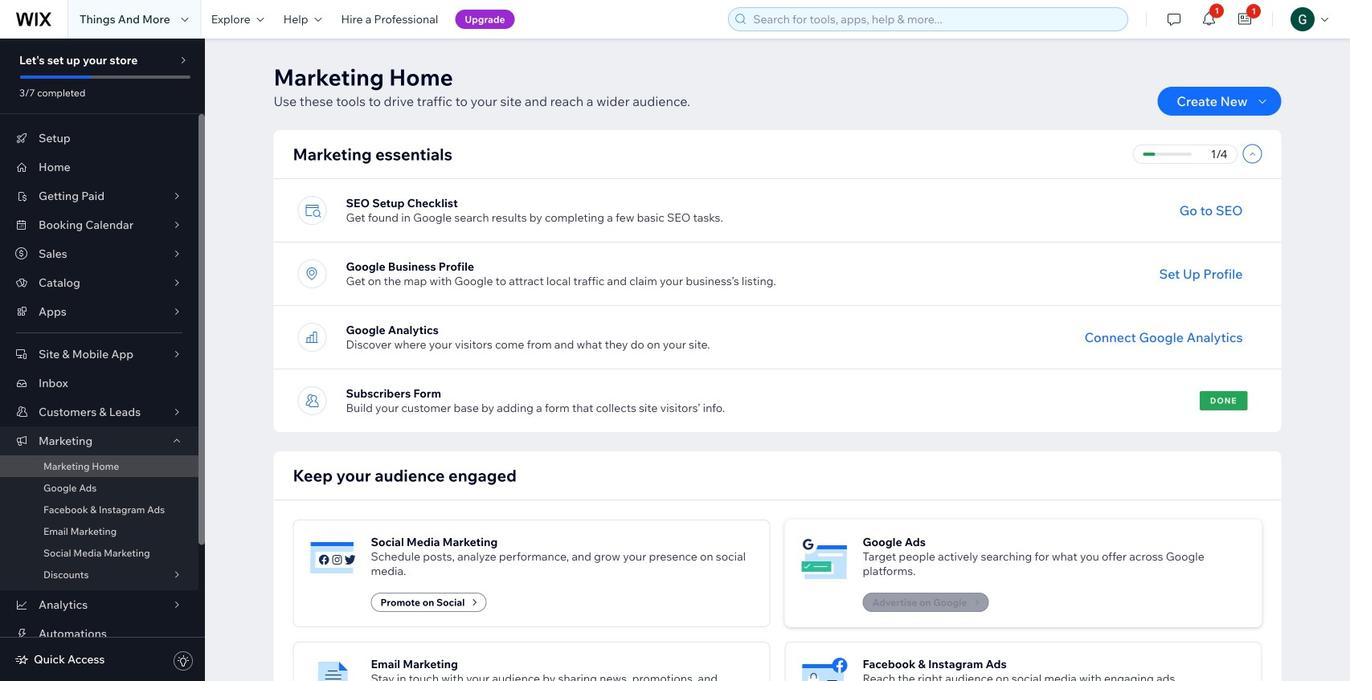 Task type: vqa. For each thing, say whether or not it's contained in the screenshot.
Orders dropdown button
no



Task type: describe. For each thing, give the bounding box(es) containing it.
Search for tools, apps, help & more... field
[[749, 8, 1123, 31]]

sidebar element
[[0, 39, 205, 682]]



